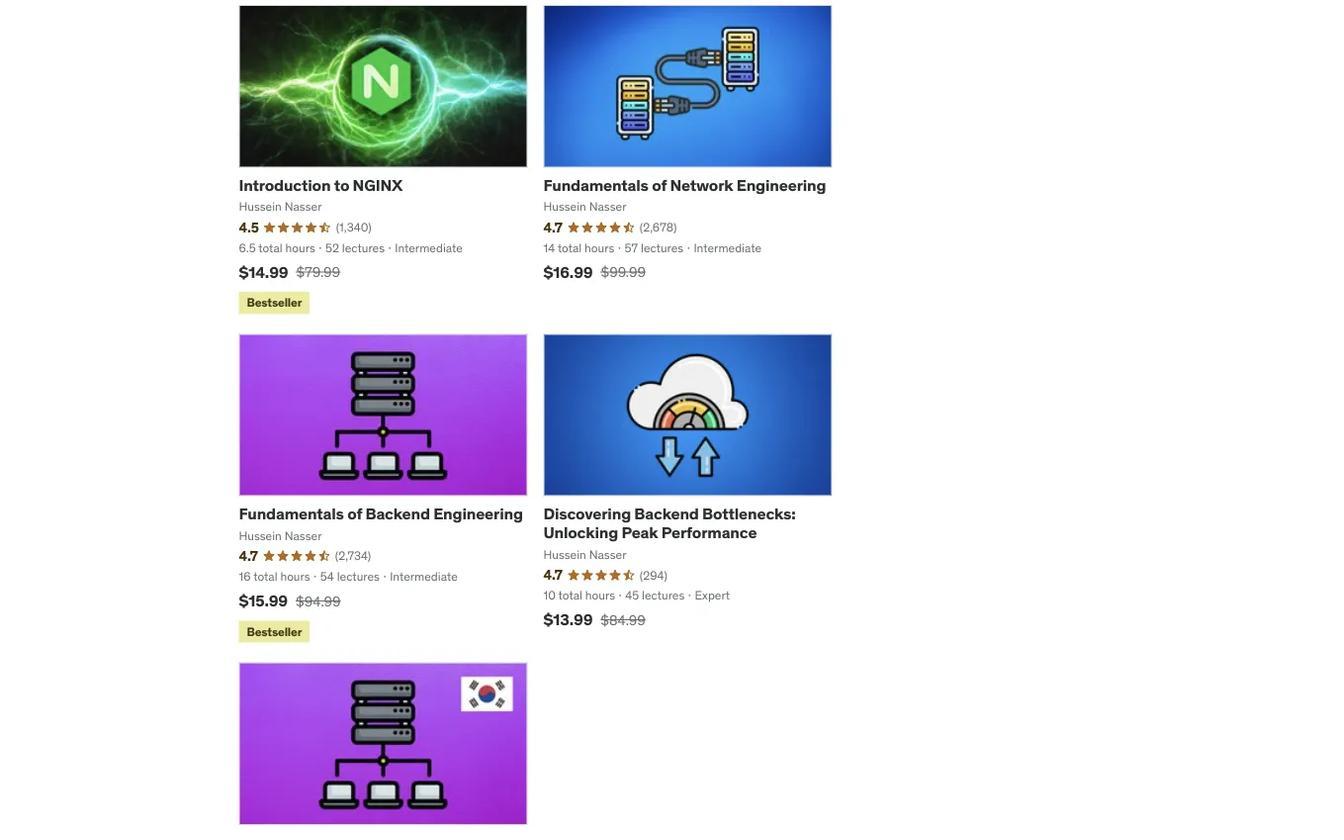 Task type: locate. For each thing, give the bounding box(es) containing it.
hussein up 4.5
[[239, 199, 282, 215]]

of for backend
[[347, 504, 362, 524]]

0 vertical spatial fundamentals
[[544, 175, 649, 195]]

1 vertical spatial 4.7
[[239, 547, 258, 565]]

0 horizontal spatial of
[[347, 504, 362, 524]]

1 horizontal spatial fundamentals
[[544, 175, 649, 195]]

intermediate right 52 lectures
[[395, 241, 463, 256]]

2 bestseller from the top
[[247, 624, 302, 639]]

backend
[[366, 504, 430, 524], [635, 504, 699, 524]]

total right 6.5
[[259, 241, 283, 256]]

total for $13.99
[[559, 588, 583, 604]]

4.7 up 14
[[544, 219, 563, 236]]

nasser inside introduction to nginx hussein nasser
[[285, 199, 322, 215]]

0 vertical spatial of
[[652, 175, 667, 195]]

hours up the $16.99 $99.99
[[585, 241, 615, 256]]

intermediate down "network"
[[694, 241, 762, 256]]

nasser up 57
[[589, 199, 627, 215]]

hours for $14.99
[[285, 241, 315, 256]]

bestseller down $14.99
[[247, 295, 302, 311]]

backend up the "(294)"
[[635, 504, 699, 524]]

intermediate down the fundamentals of backend engineering hussein nasser
[[390, 569, 458, 585]]

discovering
[[544, 504, 631, 524]]

4.7 up 16
[[239, 547, 258, 565]]

16 total hours
[[239, 569, 310, 585]]

$13.99 $84.99
[[544, 610, 646, 630]]

of inside the fundamentals of backend engineering hussein nasser
[[347, 504, 362, 524]]

1 backend from the left
[[366, 504, 430, 524]]

backend inside the fundamentals of backend engineering hussein nasser
[[366, 504, 430, 524]]

nasser inside the fundamentals of backend engineering hussein nasser
[[285, 528, 322, 544]]

lectures for $16.99
[[641, 241, 684, 256]]

hours up $13.99 $84.99
[[586, 588, 615, 604]]

lectures for $15.99
[[337, 569, 380, 585]]

$16.99 $99.99
[[544, 262, 646, 282]]

introduction to nginx link
[[239, 175, 403, 195]]

hours up $15.99 $94.99
[[280, 569, 310, 585]]

bestseller
[[247, 295, 302, 311], [247, 624, 302, 639]]

0 horizontal spatial fundamentals
[[239, 504, 344, 524]]

total for $16.99
[[558, 241, 582, 256]]

0 horizontal spatial backend
[[366, 504, 430, 524]]

fundamentals inside fundamentals of network engineering hussein nasser
[[544, 175, 649, 195]]

1 vertical spatial engineering
[[434, 504, 523, 524]]

2734 reviews element
[[335, 548, 371, 565]]

hussein
[[239, 199, 282, 215], [544, 199, 587, 215], [239, 528, 282, 544], [544, 547, 587, 563]]

intermediate
[[395, 241, 463, 256], [694, 241, 762, 256], [390, 569, 458, 585]]

total for $15.99
[[253, 569, 278, 585]]

of
[[652, 175, 667, 195], [347, 504, 362, 524]]

total right 10 at the bottom
[[559, 588, 583, 604]]

0 horizontal spatial engineering
[[434, 504, 523, 524]]

14 total hours
[[544, 241, 615, 256]]

fundamentals
[[544, 175, 649, 195], [239, 504, 344, 524]]

lectures
[[342, 241, 385, 256], [641, 241, 684, 256], [337, 569, 380, 585], [642, 588, 685, 604]]

lectures down 1340 reviews element
[[342, 241, 385, 256]]

294 reviews element
[[640, 567, 668, 584]]

1 vertical spatial bestseller
[[247, 624, 302, 639]]

lectures down 2734 reviews element
[[337, 569, 380, 585]]

lectures down 294 reviews element
[[642, 588, 685, 604]]

hours for $13.99
[[586, 588, 615, 604]]

0 vertical spatial bestseller
[[247, 295, 302, 311]]

1 horizontal spatial backend
[[635, 504, 699, 524]]

to
[[334, 175, 349, 195]]

total
[[259, 241, 283, 256], [558, 241, 582, 256], [253, 569, 278, 585], [559, 588, 583, 604]]

discovering backend bottlenecks: unlocking peak performance hussein nasser
[[544, 504, 796, 563]]

nasser
[[285, 199, 322, 215], [589, 199, 627, 215], [285, 528, 322, 544], [589, 547, 627, 563]]

$94.99
[[296, 592, 341, 610]]

4.7 for discovering backend bottlenecks: unlocking peak performance
[[544, 566, 563, 584]]

intermediate for fundamentals of backend engineering
[[390, 569, 458, 585]]

1 vertical spatial of
[[347, 504, 362, 524]]

$13.99
[[544, 610, 593, 630]]

$15.99 $94.99
[[239, 591, 341, 611]]

hussein inside introduction to nginx hussein nasser
[[239, 199, 282, 215]]

of left "network"
[[652, 175, 667, 195]]

bestseller down $15.99
[[247, 624, 302, 639]]

1 vertical spatial fundamentals
[[239, 504, 344, 524]]

engineering
[[737, 175, 827, 195], [434, 504, 523, 524]]

2 backend from the left
[[635, 504, 699, 524]]

fundamentals up 16 total hours
[[239, 504, 344, 524]]

nasser up the 54
[[285, 528, 322, 544]]

backend up (2,734)
[[366, 504, 430, 524]]

$84.99
[[601, 611, 646, 629]]

2 vertical spatial 4.7
[[544, 566, 563, 584]]

engineering inside the fundamentals of backend engineering hussein nasser
[[434, 504, 523, 524]]

$14.99 $79.99
[[239, 262, 341, 282]]

$15.99
[[239, 591, 288, 611]]

nasser inside fundamentals of network engineering hussein nasser
[[589, 199, 627, 215]]

intermediate for introduction to nginx
[[395, 241, 463, 256]]

nasser down introduction to nginx link
[[285, 199, 322, 215]]

total right 16
[[253, 569, 278, 585]]

$16.99
[[544, 262, 593, 282]]

lectures down 2678 reviews element
[[641, 241, 684, 256]]

total right 14
[[558, 241, 582, 256]]

of up (2,734)
[[347, 504, 362, 524]]

0 vertical spatial 4.7
[[544, 219, 563, 236]]

1 horizontal spatial of
[[652, 175, 667, 195]]

(2,678)
[[640, 220, 677, 235]]

54
[[320, 569, 334, 585]]

nasser down 'unlocking'
[[589, 547, 627, 563]]

bestseller for $14.99
[[247, 295, 302, 311]]

4.7 up 10 at the bottom
[[544, 566, 563, 584]]

lectures for $14.99
[[342, 241, 385, 256]]

14
[[544, 241, 555, 256]]

hussein down 'unlocking'
[[544, 547, 587, 563]]

52
[[325, 241, 339, 256]]

engineering inside fundamentals of network engineering hussein nasser
[[737, 175, 827, 195]]

of inside fundamentals of network engineering hussein nasser
[[652, 175, 667, 195]]

bottlenecks:
[[703, 504, 796, 524]]

$99.99
[[601, 264, 646, 282]]

1 horizontal spatial engineering
[[737, 175, 827, 195]]

hussein up 14 total hours
[[544, 199, 587, 215]]

backend inside the 'discovering backend bottlenecks: unlocking peak performance hussein nasser'
[[635, 504, 699, 524]]

introduction to nginx hussein nasser
[[239, 175, 403, 215]]

hussein up 16 total hours
[[239, 528, 282, 544]]

(2,734)
[[335, 549, 371, 564]]

2678 reviews element
[[640, 220, 677, 236]]

1 bestseller from the top
[[247, 295, 302, 311]]

fundamentals up 14 total hours
[[544, 175, 649, 195]]

hours
[[285, 241, 315, 256], [585, 241, 615, 256], [280, 569, 310, 585], [586, 588, 615, 604]]

0 vertical spatial engineering
[[737, 175, 827, 195]]

4.7
[[544, 219, 563, 236], [239, 547, 258, 565], [544, 566, 563, 584]]

fundamentals of backend engineering link
[[239, 504, 523, 524]]

unlocking
[[544, 523, 618, 543]]

hours up $14.99 $79.99
[[285, 241, 315, 256]]

fundamentals inside the fundamentals of backend engineering hussein nasser
[[239, 504, 344, 524]]

peak
[[622, 523, 658, 543]]



Task type: vqa. For each thing, say whether or not it's contained in the screenshot.
will
no



Task type: describe. For each thing, give the bounding box(es) containing it.
discovering backend bottlenecks: unlocking peak performance link
[[544, 504, 796, 543]]

total for $14.99
[[259, 241, 283, 256]]

6.5
[[239, 241, 256, 256]]

intermediate for fundamentals of network engineering
[[694, 241, 762, 256]]

10
[[544, 588, 556, 604]]

nasser inside the 'discovering backend bottlenecks: unlocking peak performance hussein nasser'
[[589, 547, 627, 563]]

4.7 for fundamentals of backend engineering
[[239, 547, 258, 565]]

54 lectures
[[320, 569, 380, 585]]

45
[[626, 588, 639, 604]]

expert
[[695, 588, 730, 604]]

57
[[625, 241, 638, 256]]

engineering for network
[[737, 175, 827, 195]]

6.5 total hours
[[239, 241, 315, 256]]

45 lectures
[[626, 588, 685, 604]]

nginx
[[353, 175, 403, 195]]

$14.99
[[239, 262, 288, 282]]

10 total hours
[[544, 588, 615, 604]]

4.5
[[239, 219, 259, 236]]

fundamentals of network engineering link
[[544, 175, 827, 195]]

of for network
[[652, 175, 667, 195]]

57 lectures
[[625, 241, 684, 256]]

hours for $16.99
[[585, 241, 615, 256]]

hussein inside fundamentals of network engineering hussein nasser
[[544, 199, 587, 215]]

performance
[[662, 523, 757, 543]]

network
[[670, 175, 734, 195]]

(294)
[[640, 568, 668, 583]]

4.7 for fundamentals of network engineering
[[544, 219, 563, 236]]

1340 reviews element
[[336, 220, 372, 236]]

engineering for backend
[[434, 504, 523, 524]]

hussein inside the fundamentals of backend engineering hussein nasser
[[239, 528, 282, 544]]

hours for $15.99
[[280, 569, 310, 585]]

fundamentals of backend engineering hussein nasser
[[239, 504, 523, 544]]

introduction
[[239, 175, 331, 195]]

hussein inside the 'discovering backend bottlenecks: unlocking peak performance hussein nasser'
[[544, 547, 587, 563]]

lectures for $13.99
[[642, 588, 685, 604]]

$79.99
[[296, 264, 341, 282]]

bestseller for $15.99
[[247, 624, 302, 639]]

16
[[239, 569, 251, 585]]

fundamentals for backend
[[239, 504, 344, 524]]

fundamentals of network engineering hussein nasser
[[544, 175, 827, 215]]

(1,340)
[[336, 220, 372, 235]]

fundamentals for network
[[544, 175, 649, 195]]

52 lectures
[[325, 241, 385, 256]]



